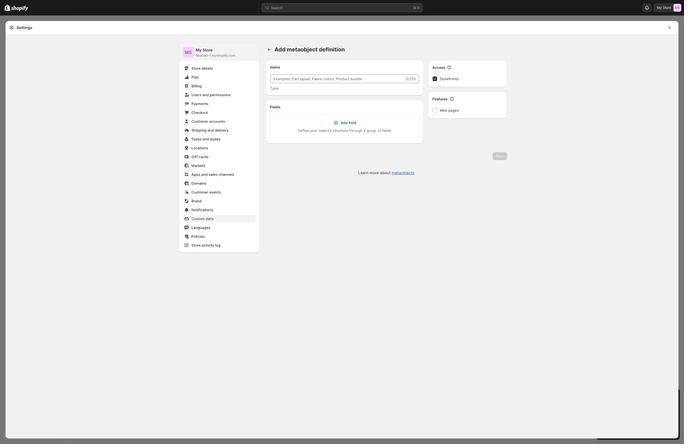 Task type: locate. For each thing, give the bounding box(es) containing it.
add up name
[[274, 46, 286, 53]]

0 horizontal spatial add
[[274, 46, 286, 53]]

store up '8ba5a5-'
[[203, 48, 213, 52]]

define your object's structure through a group of fields
[[298, 128, 391, 133]]

customer accounts
[[191, 119, 225, 124]]

gift cards
[[191, 155, 208, 159]]

and for sales
[[201, 172, 208, 177]]

customer for customer accounts
[[191, 119, 208, 124]]

store activity log
[[191, 243, 220, 248]]

checkout
[[191, 110, 208, 115]]

users and permissions link
[[183, 91, 256, 99]]

billing
[[191, 84, 202, 88]]

store down 'policies'
[[191, 243, 201, 248]]

1 vertical spatial my
[[196, 48, 202, 52]]

0 vertical spatial add
[[274, 46, 286, 53]]

domains link
[[183, 180, 256, 187]]

store up the plan on the left of the page
[[191, 66, 201, 71]]

users
[[191, 93, 201, 97]]

channels
[[219, 172, 234, 177]]

metaobjects link
[[392, 171, 414, 175]]

apps and sales channels link
[[183, 171, 256, 179]]

customer down domains
[[191, 190, 208, 195]]

my left my store icon
[[657, 6, 662, 10]]

add field
[[341, 121, 356, 125]]

and for duties
[[202, 137, 209, 141]]

shipping
[[191, 128, 207, 133]]

1 vertical spatial add
[[341, 121, 348, 125]]

add for add metaobject definition
[[274, 46, 286, 53]]

0 vertical spatial customer
[[191, 119, 208, 124]]

metaobject
[[287, 46, 318, 53]]

group
[[367, 128, 377, 133]]

1 day left in your trial element
[[597, 404, 680, 440]]

languages
[[191, 226, 210, 230]]

1 vertical spatial customer
[[191, 190, 208, 195]]

add metaobject definition
[[274, 46, 345, 53]]

and right "apps"
[[201, 172, 208, 177]]

custom
[[191, 217, 205, 221]]

customer inside the customer accounts 'link'
[[191, 119, 208, 124]]

plan link
[[183, 73, 256, 81]]

cards
[[199, 155, 208, 159]]

events
[[209, 190, 221, 195]]

users and permissions
[[191, 93, 231, 97]]

shipping and delivery link
[[183, 127, 256, 134]]

customer
[[191, 119, 208, 124], [191, 190, 208, 195]]

my for my store
[[657, 6, 662, 10]]

and right taxes
[[202, 137, 209, 141]]

taxes
[[191, 137, 202, 141]]

details
[[202, 66, 213, 71]]

sales
[[209, 172, 218, 177]]

add up define your object's structure through a group of fields
[[341, 121, 348, 125]]

0 horizontal spatial my
[[196, 48, 202, 52]]

⌘ k
[[413, 6, 420, 10]]

2 customer from the top
[[191, 190, 208, 195]]

shopify image
[[4, 4, 10, 11]]

1 horizontal spatial my
[[657, 6, 662, 10]]

1 customer from the top
[[191, 119, 208, 124]]

more
[[370, 171, 379, 175]]

access
[[432, 65, 445, 70]]

shipping and delivery
[[191, 128, 229, 133]]

and down customer accounts
[[207, 128, 214, 133]]

customer inside customer events link
[[191, 190, 208, 195]]

type:
[[270, 86, 279, 91]]

my up '8ba5a5-'
[[196, 48, 202, 52]]

store
[[663, 6, 671, 10], [203, 48, 213, 52], [191, 66, 201, 71], [191, 243, 201, 248]]

fields
[[270, 105, 280, 109]]

store activity log link
[[183, 242, 256, 249]]

and right users
[[202, 93, 209, 97]]

customer down the checkout
[[191, 119, 208, 124]]

define
[[298, 128, 309, 133]]

brand link
[[183, 197, 256, 205]]

dialog
[[681, 21, 684, 439]]

taxes and duties link
[[183, 135, 256, 143]]

1 horizontal spatial add
[[341, 121, 348, 125]]

store inside 'link'
[[191, 243, 201, 248]]

0 vertical spatial my
[[657, 6, 662, 10]]

learn
[[358, 171, 369, 175]]

markets
[[191, 164, 205, 168]]

metaobjects
[[392, 171, 414, 175]]

payments link
[[183, 100, 256, 108]]

my
[[657, 6, 662, 10], [196, 48, 202, 52]]

payments
[[191, 102, 208, 106]]

name
[[270, 65, 280, 69]]

data
[[206, 217, 213, 221]]

locations
[[191, 146, 208, 150]]

field
[[349, 121, 356, 125]]

my inside my store 8ba5a5-7.myshopify.com
[[196, 48, 202, 52]]

taxes and duties
[[191, 137, 221, 141]]

add
[[274, 46, 286, 53], [341, 121, 348, 125]]



Task type: describe. For each thing, give the bounding box(es) containing it.
my store
[[657, 6, 671, 10]]

domains
[[191, 181, 206, 186]]

search
[[271, 6, 283, 10]]

features
[[432, 97, 448, 101]]

policies
[[191, 234, 205, 239]]

my store image
[[674, 4, 681, 12]]

k
[[417, 6, 420, 10]]

my store image
[[183, 47, 194, 58]]

learn more about metaobjects
[[358, 171, 414, 175]]

and for delivery
[[207, 128, 214, 133]]

pages
[[448, 108, 459, 113]]

shopify image
[[11, 6, 28, 11]]

brand
[[191, 199, 202, 203]]

your
[[310, 128, 318, 133]]

and for permissions
[[202, 93, 209, 97]]

definition
[[319, 46, 345, 53]]

store details link
[[183, 65, 256, 72]]

object's
[[319, 128, 332, 133]]

gift cards link
[[183, 153, 256, 161]]

shop settings menu element
[[179, 43, 259, 253]]

fields
[[382, 128, 391, 133]]

customer events link
[[183, 189, 256, 196]]

7.myshopify.com
[[209, 53, 235, 58]]

structure
[[333, 128, 348, 133]]

8ba5a5-
[[196, 53, 209, 58]]

languages link
[[183, 224, 256, 232]]

notifications link
[[183, 206, 256, 214]]

storefronts
[[440, 77, 459, 81]]

my for my store 8ba5a5-7.myshopify.com
[[196, 48, 202, 52]]

billing link
[[183, 82, 256, 90]]

log
[[215, 243, 220, 248]]

of
[[378, 128, 381, 133]]

web pages
[[440, 108, 459, 113]]

policies link
[[183, 233, 256, 241]]

ms button
[[183, 47, 194, 58]]

locations link
[[183, 144, 256, 152]]

checkout link
[[183, 109, 256, 117]]

apps and sales channels
[[191, 172, 234, 177]]

accounts
[[209, 119, 225, 124]]

duties
[[210, 137, 221, 141]]

a
[[364, 128, 366, 133]]

customer accounts link
[[183, 118, 256, 125]]

through
[[349, 128, 363, 133]]

store details
[[191, 66, 213, 71]]

apps
[[191, 172, 200, 177]]

activity
[[202, 243, 214, 248]]

custom data
[[191, 217, 213, 221]]

settings
[[17, 25, 32, 30]]

web
[[440, 108, 447, 113]]

custom data link
[[183, 215, 256, 223]]

permissions
[[210, 93, 231, 97]]

markets link
[[183, 162, 256, 170]]

settings dialog
[[6, 21, 679, 439]]

customer for customer events
[[191, 190, 208, 195]]

store left my store icon
[[663, 6, 671, 10]]

delivery
[[215, 128, 229, 133]]

customer events
[[191, 190, 221, 195]]

add for add field
[[341, 121, 348, 125]]

⌘
[[413, 6, 416, 10]]

store inside my store 8ba5a5-7.myshopify.com
[[203, 48, 213, 52]]

plan
[[191, 75, 199, 79]]

Examples: Cart upsell, Fabric colors, Product bundle text field
[[270, 74, 405, 83]]

gift
[[191, 155, 198, 159]]

notifications
[[191, 208, 213, 212]]

about
[[380, 171, 391, 175]]

my store 8ba5a5-7.myshopify.com
[[196, 48, 235, 58]]



Task type: vqa. For each thing, say whether or not it's contained in the screenshot.
Search Collections text field
no



